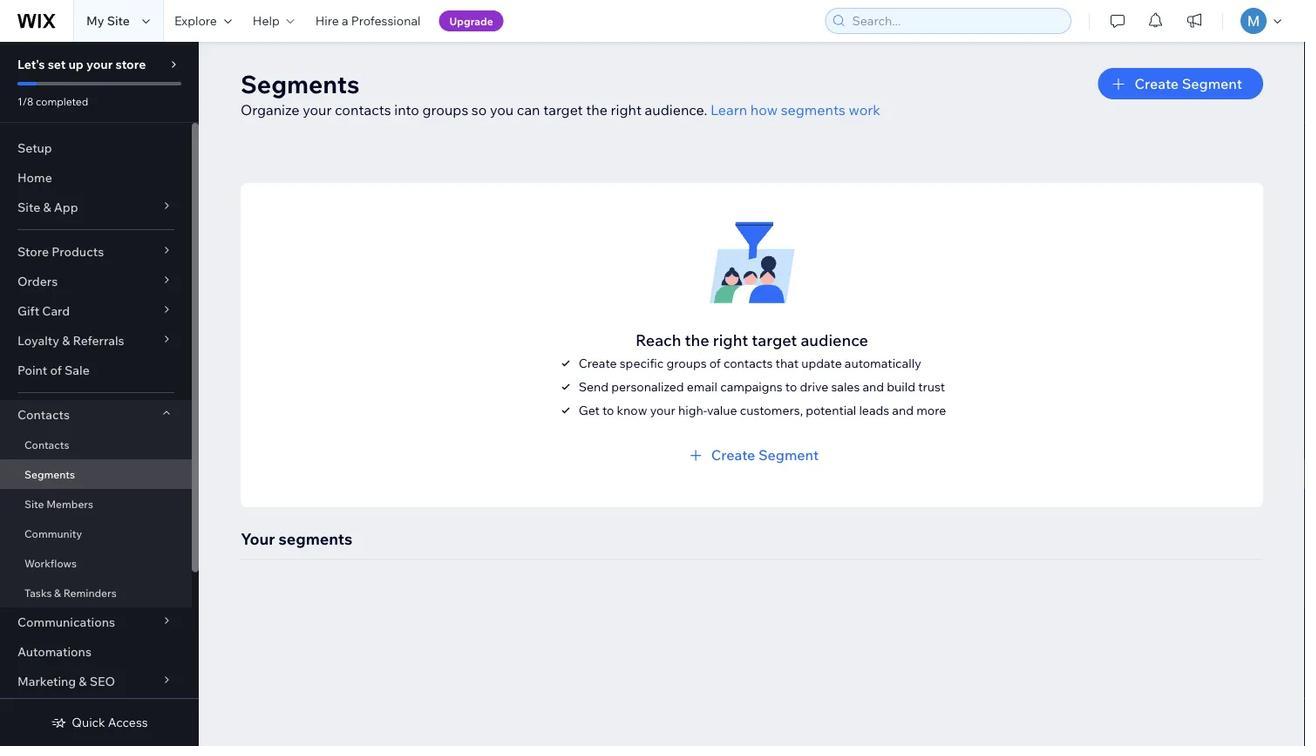 Task type: describe. For each thing, give the bounding box(es) containing it.
site members link
[[0, 489, 192, 519]]

0 horizontal spatial and
[[863, 379, 884, 394]]

access
[[108, 715, 148, 730]]

create segment for create segment button to the right
[[1135, 75, 1242, 92]]

upgrade button
[[439, 10, 504, 31]]

store
[[115, 57, 146, 72]]

my
[[86, 13, 104, 28]]

audience
[[801, 330, 868, 350]]

gift card button
[[0, 296, 192, 326]]

0 horizontal spatial to
[[602, 403, 614, 418]]

segments organize your contacts into groups so you can target the right audience. learn how segments work
[[241, 68, 880, 119]]

1/8
[[17, 95, 33, 108]]

you
[[490, 101, 514, 119]]

point of sale
[[17, 363, 90, 378]]

marketing & seo button
[[0, 667, 192, 697]]

point
[[17, 363, 47, 378]]

automations
[[17, 644, 91, 659]]

reminders
[[63, 586, 117, 599]]

right inside segments organize your contacts into groups so you can target the right audience. learn how segments work
[[611, 101, 642, 119]]

into
[[394, 101, 419, 119]]

the inside segments organize your contacts into groups so you can target the right audience. learn how segments work
[[586, 101, 608, 119]]

value
[[707, 403, 737, 418]]

gift card
[[17, 303, 70, 319]]

drive
[[800, 379, 828, 394]]

setup
[[17, 140, 52, 156]]

learn
[[710, 101, 747, 119]]

work
[[849, 101, 880, 119]]

& for loyalty
[[62, 333, 70, 348]]

the inside reach the right target audience create specific groups of contacts that update automatically send personalized email campaigns to drive sales and build trust get to know your high-value customers, potential leads and more
[[685, 330, 709, 350]]

orders
[[17, 274, 58, 289]]

site for site members
[[24, 497, 44, 510]]

store
[[17, 244, 49, 259]]

segments for segments
[[24, 468, 75, 481]]

learn how segments work button
[[710, 99, 880, 120]]

setup link
[[0, 133, 192, 163]]

contacts link
[[0, 430, 192, 459]]

1 horizontal spatial create
[[711, 446, 755, 464]]

your inside reach the right target audience create specific groups of contacts that update automatically send personalized email campaigns to drive sales and build trust get to know your high-value customers, potential leads and more
[[650, 403, 675, 418]]

completed
[[36, 95, 88, 108]]

site for site & app
[[17, 200, 40, 215]]

segments inside segments organize your contacts into groups so you can target the right audience. learn how segments work
[[781, 101, 845, 119]]

store products
[[17, 244, 104, 259]]

1 horizontal spatial to
[[785, 379, 797, 394]]

personalized
[[611, 379, 684, 394]]

workflows
[[24, 557, 77, 570]]

orders button
[[0, 267, 192, 296]]

automatically
[[845, 356, 921, 371]]

of inside 'sidebar' element
[[50, 363, 62, 378]]

1/8 completed
[[17, 95, 88, 108]]

explore
[[174, 13, 217, 28]]

a
[[342, 13, 348, 28]]

site members
[[24, 497, 93, 510]]

groups inside reach the right target audience create specific groups of contacts that update automatically send personalized email campaigns to drive sales and build trust get to know your high-value customers, potential leads and more
[[666, 356, 707, 371]]

target inside segments organize your contacts into groups so you can target the right audience. learn how segments work
[[543, 101, 583, 119]]

hire
[[315, 13, 339, 28]]

hire a professional
[[315, 13, 421, 28]]

high-
[[678, 403, 707, 418]]

segments link
[[0, 459, 192, 489]]

help button
[[242, 0, 305, 42]]

contacts inside segments organize your contacts into groups so you can target the right audience. learn how segments work
[[335, 101, 391, 119]]

communications button
[[0, 608, 192, 637]]

seo
[[90, 674, 115, 689]]

specific
[[620, 356, 664, 371]]

reach
[[636, 330, 681, 350]]

let's set up your store
[[17, 57, 146, 72]]

sale
[[65, 363, 90, 378]]

quick access button
[[51, 715, 148, 731]]

& for site
[[43, 200, 51, 215]]

site & app
[[17, 200, 78, 215]]

0 vertical spatial site
[[107, 13, 130, 28]]

workflows link
[[0, 548, 192, 578]]

campaigns
[[720, 379, 783, 394]]

gift
[[17, 303, 39, 319]]

contacts button
[[0, 400, 192, 430]]

sales
[[831, 379, 860, 394]]

set
[[48, 57, 66, 72]]

create inside reach the right target audience create specific groups of contacts that update automatically send personalized email campaigns to drive sales and build trust get to know your high-value customers, potential leads and more
[[579, 356, 617, 371]]

know
[[617, 403, 647, 418]]

loyalty & referrals
[[17, 333, 124, 348]]

sidebar element
[[0, 42, 199, 746]]

build
[[887, 379, 915, 394]]



Task type: locate. For each thing, give the bounding box(es) containing it.
products
[[52, 244, 104, 259]]

home
[[17, 170, 52, 185]]

contacts
[[335, 101, 391, 119], [724, 356, 773, 371]]

of inside reach the right target audience create specific groups of contacts that update automatically send personalized email campaigns to drive sales and build trust get to know your high-value customers, potential leads and more
[[709, 356, 721, 371]]

app
[[54, 200, 78, 215]]

1 vertical spatial segments
[[279, 529, 353, 548]]

create segment for the leftmost create segment button
[[711, 446, 819, 464]]

store products button
[[0, 237, 192, 267]]

0 horizontal spatial create segment button
[[685, 445, 819, 466]]

1 horizontal spatial create segment button
[[1098, 68, 1263, 99]]

the right can
[[586, 101, 608, 119]]

target right can
[[543, 101, 583, 119]]

right
[[611, 101, 642, 119], [713, 330, 748, 350]]

& inside "popup button"
[[79, 674, 87, 689]]

0 vertical spatial segments
[[241, 68, 360, 99]]

marketing & seo
[[17, 674, 115, 689]]

quick
[[72, 715, 105, 730]]

0 vertical spatial create segment button
[[1098, 68, 1263, 99]]

1 horizontal spatial and
[[892, 403, 914, 418]]

upgrade
[[449, 14, 493, 27]]

loyalty & referrals button
[[0, 326, 192, 356]]

site up the community
[[24, 497, 44, 510]]

2 horizontal spatial create
[[1135, 75, 1179, 92]]

target up that
[[752, 330, 797, 350]]

segment
[[1182, 75, 1242, 92], [758, 446, 819, 464]]

automations link
[[0, 637, 192, 667]]

0 horizontal spatial your
[[86, 57, 113, 72]]

more
[[916, 403, 946, 418]]

home link
[[0, 163, 192, 193]]

segments right your
[[279, 529, 353, 548]]

professional
[[351, 13, 421, 28]]

site
[[107, 13, 130, 28], [17, 200, 40, 215], [24, 497, 44, 510]]

1 vertical spatial contacts
[[724, 356, 773, 371]]

your right the up
[[86, 57, 113, 72]]

members
[[46, 497, 93, 510]]

1 horizontal spatial target
[[752, 330, 797, 350]]

& left app at the left of page
[[43, 200, 51, 215]]

your down personalized
[[650, 403, 675, 418]]

contacts down point of sale
[[17, 407, 70, 422]]

community
[[24, 527, 82, 540]]

of up "email"
[[709, 356, 721, 371]]

contacts up campaigns
[[724, 356, 773, 371]]

0 vertical spatial and
[[863, 379, 884, 394]]

quick access
[[72, 715, 148, 730]]

segments right how
[[781, 101, 845, 119]]

1 vertical spatial groups
[[666, 356, 707, 371]]

1 vertical spatial the
[[685, 330, 709, 350]]

groups up "email"
[[666, 356, 707, 371]]

0 horizontal spatial of
[[50, 363, 62, 378]]

1 horizontal spatial create segment
[[1135, 75, 1242, 92]]

1 vertical spatial your
[[303, 101, 332, 119]]

0 horizontal spatial segments
[[24, 468, 75, 481]]

the right reach
[[685, 330, 709, 350]]

0 vertical spatial segments
[[781, 101, 845, 119]]

and
[[863, 379, 884, 394], [892, 403, 914, 418]]

your inside 'sidebar' element
[[86, 57, 113, 72]]

Search... field
[[847, 9, 1065, 33]]

create segment
[[1135, 75, 1242, 92], [711, 446, 819, 464]]

customers,
[[740, 403, 803, 418]]

1 horizontal spatial right
[[713, 330, 748, 350]]

segments
[[241, 68, 360, 99], [24, 468, 75, 481]]

to right get
[[602, 403, 614, 418]]

1 horizontal spatial segments
[[781, 101, 845, 119]]

your
[[241, 529, 275, 548]]

leads
[[859, 403, 889, 418]]

2 vertical spatial your
[[650, 403, 675, 418]]

tasks & reminders link
[[0, 578, 192, 608]]

0 horizontal spatial segment
[[758, 446, 819, 464]]

groups left so on the left of page
[[422, 101, 468, 119]]

my site
[[86, 13, 130, 28]]

segment for create segment button to the right
[[1182, 75, 1242, 92]]

help
[[253, 13, 280, 28]]

0 horizontal spatial target
[[543, 101, 583, 119]]

1 horizontal spatial segments
[[241, 68, 360, 99]]

to left the drive
[[785, 379, 797, 394]]

segments up organize
[[241, 68, 360, 99]]

your segments
[[241, 529, 353, 548]]

right up campaigns
[[713, 330, 748, 350]]

0 vertical spatial to
[[785, 379, 797, 394]]

&
[[43, 200, 51, 215], [62, 333, 70, 348], [54, 586, 61, 599], [79, 674, 87, 689]]

update
[[801, 356, 842, 371]]

groups
[[422, 101, 468, 119], [666, 356, 707, 371]]

2 vertical spatial create
[[711, 446, 755, 464]]

let's
[[17, 57, 45, 72]]

segments inside 'sidebar' element
[[24, 468, 75, 481]]

contacts for the contacts 'link'
[[24, 438, 69, 451]]

1 horizontal spatial your
[[303, 101, 332, 119]]

1 vertical spatial segments
[[24, 468, 75, 481]]

0 horizontal spatial segments
[[279, 529, 353, 548]]

segments up the site members
[[24, 468, 75, 481]]

contacts for contacts popup button
[[17, 407, 70, 422]]

communications
[[17, 615, 115, 630]]

0 vertical spatial segment
[[1182, 75, 1242, 92]]

potential
[[806, 403, 856, 418]]

site inside site & app popup button
[[17, 200, 40, 215]]

1 vertical spatial create
[[579, 356, 617, 371]]

how
[[750, 101, 778, 119]]

0 vertical spatial create
[[1135, 75, 1179, 92]]

site inside site members link
[[24, 497, 44, 510]]

referrals
[[73, 333, 124, 348]]

segments for segments organize your contacts into groups so you can target the right audience. learn how segments work
[[241, 68, 360, 99]]

contacts left into
[[335, 101, 391, 119]]

0 vertical spatial create segment
[[1135, 75, 1242, 92]]

1 horizontal spatial of
[[709, 356, 721, 371]]

0 horizontal spatial groups
[[422, 101, 468, 119]]

community link
[[0, 519, 192, 548]]

card
[[42, 303, 70, 319]]

2 horizontal spatial your
[[650, 403, 675, 418]]

& for tasks
[[54, 586, 61, 599]]

right left audience.
[[611, 101, 642, 119]]

create segment button
[[1098, 68, 1263, 99], [685, 445, 819, 466]]

& right tasks
[[54, 586, 61, 599]]

of
[[709, 356, 721, 371], [50, 363, 62, 378]]

email
[[687, 379, 717, 394]]

tasks
[[24, 586, 52, 599]]

reach the right target audience create specific groups of contacts that update automatically send personalized email campaigns to drive sales and build trust get to know your high-value customers, potential leads and more
[[579, 330, 946, 418]]

right inside reach the right target audience create specific groups of contacts that update automatically send personalized email campaigns to drive sales and build trust get to know your high-value customers, potential leads and more
[[713, 330, 748, 350]]

0 vertical spatial target
[[543, 101, 583, 119]]

1 horizontal spatial the
[[685, 330, 709, 350]]

2 vertical spatial site
[[24, 497, 44, 510]]

your right organize
[[303, 101, 332, 119]]

& left seo
[[79, 674, 87, 689]]

and down build
[[892, 403, 914, 418]]

1 vertical spatial create segment button
[[685, 445, 819, 466]]

0 horizontal spatial the
[[586, 101, 608, 119]]

point of sale link
[[0, 356, 192, 385]]

1 vertical spatial target
[[752, 330, 797, 350]]

1 vertical spatial segment
[[758, 446, 819, 464]]

0 vertical spatial the
[[586, 101, 608, 119]]

the
[[586, 101, 608, 119], [685, 330, 709, 350]]

groups inside segments organize your contacts into groups so you can target the right audience. learn how segments work
[[422, 101, 468, 119]]

to
[[785, 379, 797, 394], [602, 403, 614, 418]]

1 vertical spatial contacts
[[24, 438, 69, 451]]

0 vertical spatial groups
[[422, 101, 468, 119]]

site down the home
[[17, 200, 40, 215]]

marketing
[[17, 674, 76, 689]]

0 horizontal spatial contacts
[[335, 101, 391, 119]]

& for marketing
[[79, 674, 87, 689]]

loyalty
[[17, 333, 59, 348]]

1 horizontal spatial contacts
[[724, 356, 773, 371]]

segment for the leftmost create segment button
[[758, 446, 819, 464]]

hire a professional link
[[305, 0, 431, 42]]

0 vertical spatial right
[[611, 101, 642, 119]]

your inside segments organize your contacts into groups so you can target the right audience. learn how segments work
[[303, 101, 332, 119]]

target
[[543, 101, 583, 119], [752, 330, 797, 350]]

that
[[776, 356, 799, 371]]

& right loyalty
[[62, 333, 70, 348]]

0 horizontal spatial create
[[579, 356, 617, 371]]

0 horizontal spatial right
[[611, 101, 642, 119]]

0 vertical spatial contacts
[[17, 407, 70, 422]]

trust
[[918, 379, 945, 394]]

of left sale
[[50, 363, 62, 378]]

up
[[68, 57, 84, 72]]

and up leads
[[863, 379, 884, 394]]

0 horizontal spatial create segment
[[711, 446, 819, 464]]

site right 'my'
[[107, 13, 130, 28]]

0 vertical spatial your
[[86, 57, 113, 72]]

audience.
[[645, 101, 707, 119]]

can
[[517, 101, 540, 119]]

contacts inside the contacts 'link'
[[24, 438, 69, 451]]

1 vertical spatial right
[[713, 330, 748, 350]]

get
[[579, 403, 600, 418]]

contacts inside contacts popup button
[[17, 407, 70, 422]]

contacts up segments link
[[24, 438, 69, 451]]

organize
[[241, 101, 299, 119]]

tasks & reminders
[[24, 586, 117, 599]]

0 vertical spatial contacts
[[335, 101, 391, 119]]

1 vertical spatial to
[[602, 403, 614, 418]]

1 vertical spatial site
[[17, 200, 40, 215]]

target inside reach the right target audience create specific groups of contacts that update automatically send personalized email campaigns to drive sales and build trust get to know your high-value customers, potential leads and more
[[752, 330, 797, 350]]

1 horizontal spatial groups
[[666, 356, 707, 371]]

1 vertical spatial and
[[892, 403, 914, 418]]

1 horizontal spatial segment
[[1182, 75, 1242, 92]]

segments inside segments organize your contacts into groups so you can target the right audience. learn how segments work
[[241, 68, 360, 99]]

so
[[471, 101, 487, 119]]

contacts inside reach the right target audience create specific groups of contacts that update automatically send personalized email campaigns to drive sales and build trust get to know your high-value customers, potential leads and more
[[724, 356, 773, 371]]

1 vertical spatial create segment
[[711, 446, 819, 464]]



Task type: vqa. For each thing, say whether or not it's contained in the screenshot.
topmost your
yes



